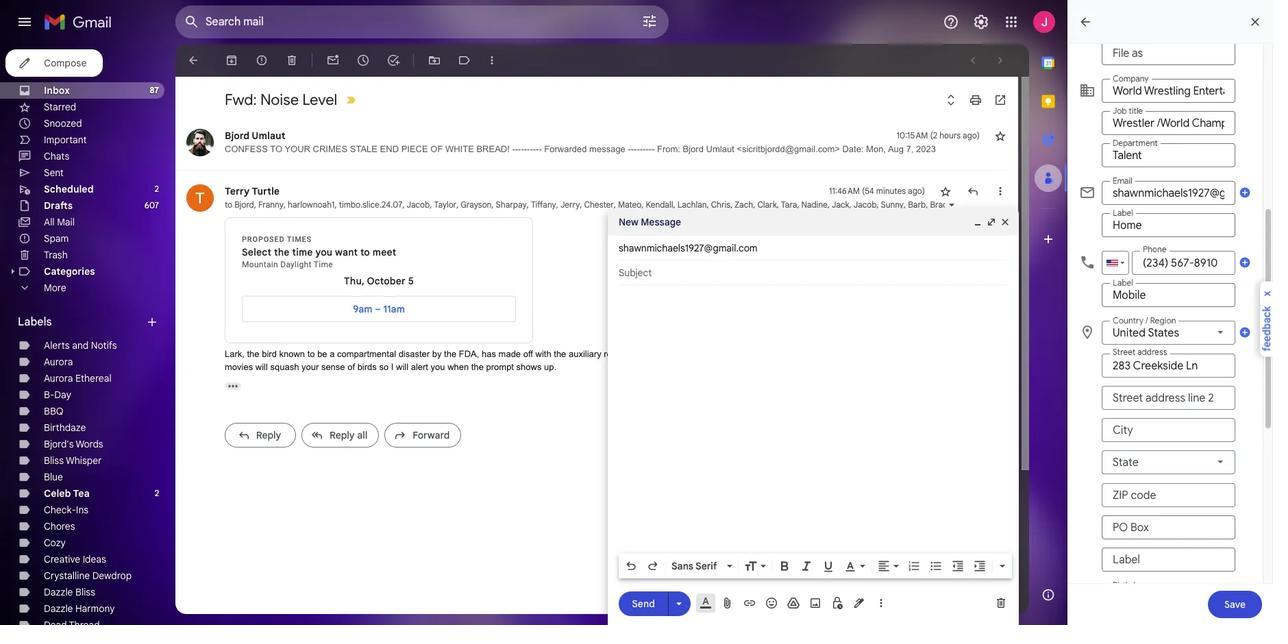 Task type: locate. For each thing, give the bounding box(es) containing it.
0 vertical spatial not starred image
[[994, 129, 1008, 143]]

0 horizontal spatial ago)
[[908, 186, 925, 196]]

26 , from the left
[[1025, 199, 1029, 210]]

gmail image
[[44, 8, 119, 36]]

jacob left taylor
[[407, 199, 430, 210]]

italic ‪(⌘i)‬ image
[[800, 559, 814, 573]]

2 reply from the left
[[330, 429, 355, 441]]

redo ‪(⌘y)‬ image
[[646, 559, 660, 573]]

report spam image
[[255, 53, 269, 67]]

1 horizontal spatial you
[[431, 362, 445, 372]]

dewdrop
[[92, 570, 132, 582]]

the right week.
[[796, 349, 811, 359]]

move to image
[[428, 53, 441, 67]]

discard draft ‪(⌘⇧d)‬ image
[[995, 596, 1008, 610]]

0 horizontal spatial the
[[796, 349, 811, 359]]

bjord right from:
[[683, 144, 704, 154]]

ago) inside cell
[[908, 186, 925, 196]]

1 vertical spatial not starred image
[[939, 184, 953, 198]]

b-day
[[44, 389, 71, 401]]

2 for celeb tea
[[155, 488, 159, 498]]

1 horizontal spatial will
[[396, 362, 409, 372]]

sans serif option
[[669, 559, 725, 573]]

and down labels heading
[[72, 339, 89, 352]]

0 vertical spatial you
[[316, 246, 333, 258]]

1 vertical spatial ago)
[[908, 186, 925, 196]]

,
[[254, 199, 256, 210], [284, 199, 286, 210], [335, 199, 337, 210], [403, 199, 405, 210], [430, 199, 432, 210], [457, 199, 459, 210], [492, 199, 494, 210], [527, 199, 529, 210], [556, 199, 559, 210], [580, 199, 582, 210], [614, 199, 616, 210], [642, 199, 644, 210], [673, 199, 676, 210], [707, 199, 709, 210], [731, 199, 733, 210], [753, 199, 756, 210], [777, 199, 779, 210], [797, 199, 800, 210], [828, 199, 830, 210], [850, 199, 852, 210], [877, 199, 879, 210], [904, 199, 906, 210], [926, 199, 928, 210], [948, 199, 950, 210], [970, 199, 974, 210], [1025, 199, 1029, 210], [1061, 199, 1065, 210], [1117, 199, 1122, 210], [1138, 199, 1143, 210], [1170, 199, 1174, 210], [1192, 199, 1197, 210], [1224, 199, 1228, 210], [1243, 199, 1247, 210], [1265, 199, 1269, 210]]

1 vertical spatial dazzle
[[44, 603, 73, 615]]

31 , from the left
[[1192, 199, 1197, 210]]

you down by
[[431, 362, 445, 372]]

bjord up confess
[[225, 130, 250, 142]]

0 horizontal spatial not starred checkbox
[[939, 184, 953, 198]]

1 reply from the left
[[256, 429, 281, 441]]

2 dazzle from the top
[[44, 603, 73, 615]]

time
[[292, 246, 313, 258]]

power
[[652, 349, 676, 359]]

minimize image
[[973, 217, 984, 228]]

to up your
[[308, 349, 315, 359]]

end
[[380, 144, 399, 154]]

will right the ladder
[[841, 349, 853, 359]]

11:46 am (54 minutes ago) cell
[[829, 184, 925, 198]]

607
[[145, 200, 159, 210]]

more button
[[0, 280, 165, 296]]

0 horizontal spatial bliss
[[44, 454, 64, 467]]

will right i
[[396, 362, 409, 372]]

5 , from the left
[[430, 199, 432, 210]]

1 horizontal spatial not starred image
[[994, 129, 1008, 143]]

not starred checkbox up brad at the right top of page
[[939, 184, 953, 198]]

not starred image
[[994, 129, 1008, 143], [939, 184, 953, 198]]

1 jacob from the left
[[407, 199, 430, 210]]

1 horizontal spatial umlaut
[[706, 144, 735, 154]]

2 2 from the top
[[155, 488, 159, 498]]

0 vertical spatial to
[[225, 199, 232, 210]]

0 horizontal spatial will
[[256, 362, 268, 372]]

numbered list ‪(⌘⇧7)‬ image
[[908, 559, 921, 573]]

b-day link
[[44, 389, 71, 401]]

0 vertical spatial ago)
[[963, 130, 980, 141]]

None search field
[[175, 5, 669, 38]]

0 horizontal spatial reply
[[256, 429, 281, 441]]

not starred image right hours at the right of page
[[994, 129, 1008, 143]]

to
[[225, 199, 232, 210], [361, 246, 370, 258], [308, 349, 315, 359]]

0 horizontal spatial be
[[317, 349, 327, 359]]

33 , from the left
[[1243, 199, 1247, 210]]

Subject field
[[619, 266, 1008, 280]]

pop out image
[[986, 217, 997, 228]]

umlaut right from:
[[706, 144, 735, 154]]

will down bird
[[256, 362, 268, 372]]

and inside labels "navigation"
[[72, 339, 89, 352]]

be left inoperable
[[856, 349, 866, 359]]

ins
[[76, 504, 89, 516]]

1 vertical spatial you
[[431, 362, 445, 372]]

1 dazzle from the top
[[44, 586, 73, 598]]

prompt
[[486, 362, 514, 372]]

nadine
[[802, 199, 828, 210]]

32 , from the left
[[1224, 199, 1228, 210]]

insert emoji ‪(⌘⇧2)‬ image
[[765, 596, 779, 610]]

send
[[632, 597, 655, 610]]

2 horizontal spatial to
[[361, 246, 370, 258]]

fwd:
[[225, 90, 257, 109]]

movies
[[225, 362, 253, 372]]

reply for reply all
[[330, 429, 355, 441]]

grayson
[[461, 199, 492, 210]]

0 vertical spatial 2
[[155, 184, 159, 194]]

16 - from the left
[[643, 144, 646, 154]]

so
[[379, 362, 389, 372]]

18 , from the left
[[797, 199, 800, 210]]

be
[[317, 349, 327, 359], [856, 349, 866, 359]]

more formatting options image
[[996, 559, 1010, 573]]

all mail
[[44, 216, 75, 228]]

1 horizontal spatial ago)
[[963, 130, 980, 141]]

1 vertical spatial aurora
[[44, 372, 73, 385]]

jacob down (54
[[854, 199, 877, 210]]

bjord down terry
[[235, 199, 254, 210]]

1 2 from the top
[[155, 184, 159, 194]]

3 , from the left
[[335, 199, 337, 210]]

settings image
[[973, 14, 990, 30]]

supply.
[[678, 349, 706, 359]]

dazzle down dazzle bliss
[[44, 603, 73, 615]]

bliss down crystalline dewdrop
[[75, 586, 95, 598]]

further
[[931, 349, 957, 359]]

brad
[[931, 199, 948, 210]]

1 vertical spatial to
[[361, 246, 370, 258]]

made
[[499, 349, 521, 359]]

3 - from the left
[[518, 144, 521, 154]]

11:46 am (54 minutes ago)
[[829, 186, 925, 196]]

bliss
[[44, 454, 64, 467], [75, 586, 95, 598]]

not starred checkbox right hours at the right of page
[[994, 129, 1008, 143]]

4 , from the left
[[403, 199, 405, 210]]

the
[[274, 246, 290, 258], [247, 349, 260, 359], [444, 349, 457, 359], [554, 349, 566, 359], [471, 362, 484, 372]]

7 - from the left
[[530, 144, 533, 154]]

1 horizontal spatial to
[[308, 349, 315, 359]]

times
[[287, 235, 312, 244]]

the
[[796, 349, 811, 359], [988, 349, 1003, 359]]

will
[[841, 349, 853, 359], [256, 362, 268, 372], [396, 362, 409, 372]]

creative ideas link
[[44, 553, 106, 566]]

list containing bjord umlaut
[[175, 115, 1274, 460]]

2 aurora from the top
[[44, 372, 73, 385]]

1 vertical spatial 2
[[155, 488, 159, 498]]

delete image
[[285, 53, 299, 67]]

dialog containing sans serif
[[608, 208, 1019, 625]]

1 be from the left
[[317, 349, 327, 359]]

to right want
[[361, 246, 370, 258]]

to down terry
[[225, 199, 232, 210]]

1 horizontal spatial reply
[[330, 429, 355, 441]]

Message Body text field
[[619, 292, 1008, 550]]

insert photo image
[[809, 596, 823, 610]]

sans serif
[[672, 560, 717, 572]]

fwd: noise level
[[225, 90, 337, 109]]

11 - from the left
[[628, 144, 631, 154]]

aurora down alerts
[[44, 356, 73, 368]]

dazzle
[[44, 586, 73, 598], [44, 603, 73, 615]]

0 horizontal spatial and
[[72, 339, 89, 352]]

next
[[751, 349, 768, 359]]

1 horizontal spatial not starred checkbox
[[994, 129, 1008, 143]]

back to inbox image
[[186, 53, 200, 67]]

0 horizontal spatial you
[[316, 246, 333, 258]]

celeb tea link
[[44, 487, 90, 500]]

2 , from the left
[[284, 199, 286, 210]]

the right notice.
[[988, 349, 1003, 359]]

0 horizontal spatial jacob
[[407, 199, 430, 210]]

dazzle down crystalline
[[44, 586, 73, 598]]

10:15 am
[[897, 130, 928, 141]]

<sicritbjordd@gmail.com>
[[737, 144, 840, 154]]

0 vertical spatial bjord
[[225, 130, 250, 142]]

2 for scheduled
[[155, 184, 159, 194]]

0 vertical spatial umlaut
[[252, 130, 286, 142]]

ago)
[[963, 130, 980, 141], [908, 186, 925, 196]]

ago) right hours at the right of page
[[963, 130, 980, 141]]

you up time
[[316, 246, 333, 258]]

categories link
[[44, 265, 95, 278]]

proposed
[[242, 235, 285, 244]]

and left power
[[634, 349, 649, 359]]

day
[[54, 389, 71, 401]]

0 vertical spatial dazzle
[[44, 586, 73, 598]]

blue
[[44, 471, 63, 483]]

celeb
[[44, 487, 71, 500]]

list
[[175, 115, 1274, 460]]

sunny
[[881, 199, 904, 210]]

20 , from the left
[[850, 199, 852, 210]]

harlownoah1
[[288, 199, 335, 210]]

Search mail text field
[[206, 15, 603, 29]]

0 vertical spatial aurora
[[44, 356, 73, 368]]

more options image
[[877, 596, 886, 610]]

22 , from the left
[[904, 199, 906, 210]]

bjord's
[[44, 438, 74, 450]]

off
[[524, 349, 533, 359]]

0 horizontal spatial to
[[225, 199, 232, 210]]

2 vertical spatial to
[[308, 349, 315, 359]]

0 vertical spatial not starred checkbox
[[994, 129, 1008, 143]]

1 , from the left
[[254, 199, 256, 210]]

29 , from the left
[[1138, 199, 1143, 210]]

harmony
[[75, 603, 115, 615]]

1 aurora from the top
[[44, 356, 73, 368]]

and inside lark, the bird known to be a compartmental disaster by the fda, has made off with the auxiliary reactor and power supply. good luck next week. the ladder will be inoperable until further notice. the movies will squash your sense of birds so i will alert you when the prompt shows up.
[[634, 349, 649, 359]]

minutes
[[877, 186, 906, 196]]

shows up.
[[517, 362, 557, 372]]

2 be from the left
[[856, 349, 866, 359]]

aurora
[[44, 356, 73, 368], [44, 372, 73, 385]]

bjord umlaut
[[225, 130, 286, 142]]

2 jacob from the left
[[854, 199, 877, 210]]

1 horizontal spatial and
[[634, 349, 649, 359]]

dialog
[[608, 208, 1019, 625]]

6 , from the left
[[457, 199, 459, 210]]

bjord
[[225, 130, 250, 142], [683, 144, 704, 154], [235, 199, 254, 210]]

crimes
[[313, 144, 348, 154]]

not starred image up brad at the right top of page
[[939, 184, 953, 198]]

10 , from the left
[[580, 199, 582, 210]]

21 , from the left
[[877, 199, 879, 210]]

9am – 11am
[[353, 303, 405, 315]]

aurora down aurora "link"
[[44, 372, 73, 385]]

0 horizontal spatial not starred image
[[939, 184, 953, 198]]

aurora for aurora ethereal
[[44, 372, 73, 385]]

reply all
[[330, 429, 368, 441]]

1 vertical spatial not starred checkbox
[[939, 184, 953, 198]]

insert link ‪(⌘k)‬ image
[[743, 596, 757, 610]]

umlaut up 'to'
[[252, 130, 286, 142]]

tab list
[[1030, 44, 1068, 576]]

indent more ‪(⌘])‬ image
[[973, 559, 987, 573]]

bliss up blue link
[[44, 454, 64, 467]]

more image
[[485, 53, 499, 67]]

be left a
[[317, 349, 327, 359]]

sans
[[672, 560, 694, 572]]

14 , from the left
[[707, 199, 709, 210]]

tara
[[781, 199, 797, 210]]

19 - from the left
[[652, 144, 655, 154]]

known
[[279, 349, 305, 359]]

1 vertical spatial bliss
[[75, 586, 95, 598]]

0 horizontal spatial umlaut
[[252, 130, 286, 142]]

12 - from the left
[[631, 144, 634, 154]]

starred link
[[44, 101, 76, 113]]

5
[[408, 275, 414, 287]]

1 horizontal spatial be
[[856, 349, 866, 359]]

formatting options toolbar
[[619, 554, 1012, 579]]

scheduled
[[44, 183, 94, 195]]

blue link
[[44, 471, 63, 483]]

2 horizontal spatial will
[[841, 349, 853, 359]]

bold ‪(⌘b)‬ image
[[778, 559, 792, 573]]

all
[[357, 429, 368, 441]]

1 horizontal spatial the
[[988, 349, 1003, 359]]

ago) up barb
[[908, 186, 925, 196]]

the left bird
[[247, 349, 260, 359]]

not starred checkbox for 11:46 am (54 minutes ago)
[[939, 184, 953, 198]]

crystalline dewdrop
[[44, 570, 132, 582]]

spam link
[[44, 232, 69, 245]]

you inside proposed times select the time you want to meet mountain daylight time
[[316, 246, 333, 258]]

chester
[[584, 199, 614, 210]]

to inside proposed times select the time you want to meet mountain daylight time
[[361, 246, 370, 258]]

2
[[155, 184, 159, 194], [155, 488, 159, 498]]

ago) for 10:15 am (2 hours ago)
[[963, 130, 980, 141]]

squash
[[270, 362, 299, 372]]

ideas
[[83, 553, 106, 566]]

the up "daylight"
[[274, 246, 290, 258]]

archive image
[[225, 53, 239, 67]]

advanced search options image
[[636, 8, 664, 35]]

87
[[150, 85, 159, 95]]

crystalline
[[44, 570, 90, 582]]

snooze image
[[356, 53, 370, 67]]

1 horizontal spatial jacob
[[854, 199, 877, 210]]

Not starred checkbox
[[994, 129, 1008, 143], [939, 184, 953, 198]]

ago) inside cell
[[963, 130, 980, 141]]

2 vertical spatial bjord
[[235, 199, 254, 210]]

34 , from the left
[[1265, 199, 1269, 210]]



Task type: vqa. For each thing, say whether or not it's contained in the screenshot.
top to
yes



Task type: describe. For each thing, give the bounding box(es) containing it.
crystalline dewdrop link
[[44, 570, 132, 582]]

with
[[536, 349, 552, 359]]

dazzle for dazzle harmony
[[44, 603, 73, 615]]

inbox
[[44, 84, 70, 97]]

barb
[[908, 199, 926, 210]]

30 , from the left
[[1170, 199, 1174, 210]]

1 - from the left
[[512, 144, 515, 154]]

1 the from the left
[[796, 349, 811, 359]]

12 , from the left
[[642, 199, 644, 210]]

when
[[448, 362, 469, 372]]

1 horizontal spatial bliss
[[75, 586, 95, 598]]

week.
[[770, 349, 794, 359]]

13 , from the left
[[673, 199, 676, 210]]

23 , from the left
[[926, 199, 928, 210]]

of
[[348, 362, 355, 372]]

more send options image
[[672, 597, 686, 610]]

clark
[[758, 199, 777, 210]]

notice.
[[959, 349, 986, 359]]

kendall
[[646, 199, 673, 210]]

24 , from the left
[[948, 199, 950, 210]]

confess to your crimes stale end piece of white bread! ---------- forwarded message --------- from: bjord umlaut <sicritbjordd@gmail.com> date: mon, aug 7, 2023
[[225, 144, 936, 154]]

creative ideas
[[44, 553, 106, 566]]

turtle
[[252, 185, 280, 197]]

bliss whisper
[[44, 454, 102, 467]]

27 , from the left
[[1061, 199, 1065, 210]]

bird
[[262, 349, 277, 359]]

not starred checkbox for 10:15 am (2 hours ago)
[[994, 129, 1008, 143]]

the down fda,
[[471, 362, 484, 372]]

alerts and notifs
[[44, 339, 117, 352]]

2 the from the left
[[988, 349, 1003, 359]]

–
[[375, 303, 381, 315]]

17 , from the left
[[777, 199, 779, 210]]

10:15 am (2 hours ago)
[[897, 130, 980, 141]]

lachlan
[[678, 199, 707, 210]]

4 - from the left
[[521, 144, 524, 154]]

reply all link
[[302, 423, 379, 447]]

aurora ethereal
[[44, 372, 112, 385]]

the right with
[[554, 349, 566, 359]]

the right by
[[444, 349, 457, 359]]

noise
[[260, 90, 299, 109]]

9 , from the left
[[556, 199, 559, 210]]

9am
[[353, 303, 373, 315]]

2023
[[917, 144, 936, 154]]

meet
[[373, 246, 396, 258]]

more
[[44, 282, 66, 294]]

19 , from the left
[[828, 199, 830, 210]]

by
[[432, 349, 442, 359]]

aurora link
[[44, 356, 73, 368]]

ago) for 11:46 am (54 minutes ago)
[[908, 186, 925, 196]]

7 , from the left
[[492, 199, 494, 210]]

ladder
[[814, 349, 839, 359]]

support image
[[943, 14, 960, 30]]

luck
[[733, 349, 749, 359]]

snoozed
[[44, 117, 82, 130]]

want
[[335, 246, 358, 258]]

sense
[[321, 362, 345, 372]]

11:46 am
[[829, 186, 860, 196]]

fda,
[[459, 349, 479, 359]]

level
[[302, 90, 337, 109]]

1 vertical spatial bjord
[[683, 144, 704, 154]]

zach
[[735, 199, 753, 210]]

alert
[[411, 362, 428, 372]]

28 , from the left
[[1117, 199, 1122, 210]]

10:15 am (2 hours ago) cell
[[897, 129, 980, 143]]

not starred image for 10:15 am (2 hours ago)
[[994, 129, 1008, 143]]

thu, october 5
[[344, 275, 414, 287]]

taylor
[[434, 199, 457, 210]]

17 - from the left
[[646, 144, 649, 154]]

tiffany
[[531, 199, 556, 210]]

cozy link
[[44, 537, 66, 549]]

14 - from the left
[[637, 144, 640, 154]]

the inside proposed times select the time you want to meet mountain daylight time
[[274, 246, 290, 258]]

send button
[[619, 591, 668, 616]]

check-
[[44, 504, 76, 516]]

13 - from the left
[[634, 144, 637, 154]]

dazzle for dazzle bliss
[[44, 586, 73, 598]]

creative
[[44, 553, 80, 566]]

dazzle bliss link
[[44, 586, 95, 598]]

terry
[[225, 185, 250, 197]]

starred
[[44, 101, 76, 113]]

8 , from the left
[[527, 199, 529, 210]]

11 , from the left
[[614, 199, 616, 210]]

bjord's words
[[44, 438, 103, 450]]

stale
[[350, 144, 378, 154]]

labels heading
[[18, 315, 145, 329]]

(2
[[931, 130, 938, 141]]

close image
[[1000, 217, 1011, 228]]

15 , from the left
[[731, 199, 733, 210]]

6 - from the left
[[527, 144, 530, 154]]

dazzle harmony link
[[44, 603, 115, 615]]

insert files using drive image
[[787, 596, 801, 610]]

toggle confidential mode image
[[831, 596, 845, 610]]

daylight
[[281, 260, 312, 269]]

1 vertical spatial umlaut
[[706, 144, 735, 154]]

you inside lark, the bird known to be a compartmental disaster by the fda, has made off with the auxiliary reactor and power supply. good luck next week. the ladder will be inoperable until further notice. the movies will squash your sense of birds so i will alert you when the prompt shows up.
[[431, 362, 445, 372]]

11am
[[383, 303, 405, 315]]

undo ‪(⌘z)‬ image
[[624, 559, 638, 573]]

attach files image
[[721, 596, 735, 610]]

ethereal
[[75, 372, 112, 385]]

25 , from the left
[[970, 199, 974, 210]]

search mail image
[[180, 10, 204, 34]]

check-ins
[[44, 504, 89, 516]]

disaster
[[399, 349, 430, 359]]

all mail link
[[44, 216, 75, 228]]

tea
[[73, 487, 90, 500]]

2 - from the left
[[515, 144, 518, 154]]

compose button
[[5, 49, 103, 77]]

9 - from the left
[[536, 144, 539, 154]]

add to tasks image
[[387, 53, 400, 67]]

5 - from the left
[[524, 144, 527, 154]]

bulleted list ‪(⌘⇧8)‬ image
[[930, 559, 943, 573]]

october
[[367, 275, 406, 287]]

show trimmed content image
[[225, 382, 241, 390]]

all
[[44, 216, 55, 228]]

compose
[[44, 57, 87, 69]]

bread!
[[477, 144, 510, 154]]

bliss whisper link
[[44, 454, 102, 467]]

trash
[[44, 249, 68, 261]]

bbq link
[[44, 405, 63, 417]]

chores
[[44, 520, 75, 533]]

snoozed link
[[44, 117, 82, 130]]

celeb tea
[[44, 487, 90, 500]]

good
[[708, 349, 730, 359]]

labels image
[[458, 53, 472, 67]]

lark, the bird known to be a compartmental disaster by the fda, has made off with the auxiliary reactor and power supply. good luck next week. the ladder will be inoperable until further notice. the movies will squash your sense of birds so i will alert you when the prompt shows up.
[[225, 349, 1003, 372]]

serif
[[696, 560, 717, 572]]

birthdaze link
[[44, 422, 86, 434]]

8 - from the left
[[533, 144, 536, 154]]

18 - from the left
[[649, 144, 652, 154]]

16 , from the left
[[753, 199, 756, 210]]

not starred image for 11:46 am (54 minutes ago)
[[939, 184, 953, 198]]

aurora for aurora "link"
[[44, 356, 73, 368]]

side panel section
[[1030, 44, 1068, 614]]

chris
[[711, 199, 731, 210]]

drafts link
[[44, 199, 73, 212]]

drafts
[[44, 199, 73, 212]]

10 - from the left
[[539, 144, 542, 154]]

b-
[[44, 389, 54, 401]]

15 - from the left
[[640, 144, 643, 154]]

insert signature image
[[853, 596, 866, 610]]

reply for reply
[[256, 429, 281, 441]]

indent less ‪(⌘[)‬ image
[[951, 559, 965, 573]]

alerts
[[44, 339, 70, 352]]

0 vertical spatial bliss
[[44, 454, 64, 467]]

proposed times select the time you want to meet mountain daylight time
[[242, 235, 396, 269]]

to inside lark, the bird known to be a compartmental disaster by the fda, has made off with the auxiliary reactor and power supply. good luck next week. the ladder will be inoperable until further notice. the movies will squash your sense of birds so i will alert you when the prompt shows up.
[[308, 349, 315, 359]]

main menu image
[[16, 14, 33, 30]]

chats link
[[44, 150, 69, 162]]

show details image
[[948, 201, 956, 209]]

notifs
[[91, 339, 117, 352]]

underline ‪(⌘u)‬ image
[[822, 560, 836, 574]]

labels navigation
[[0, 44, 175, 625]]



